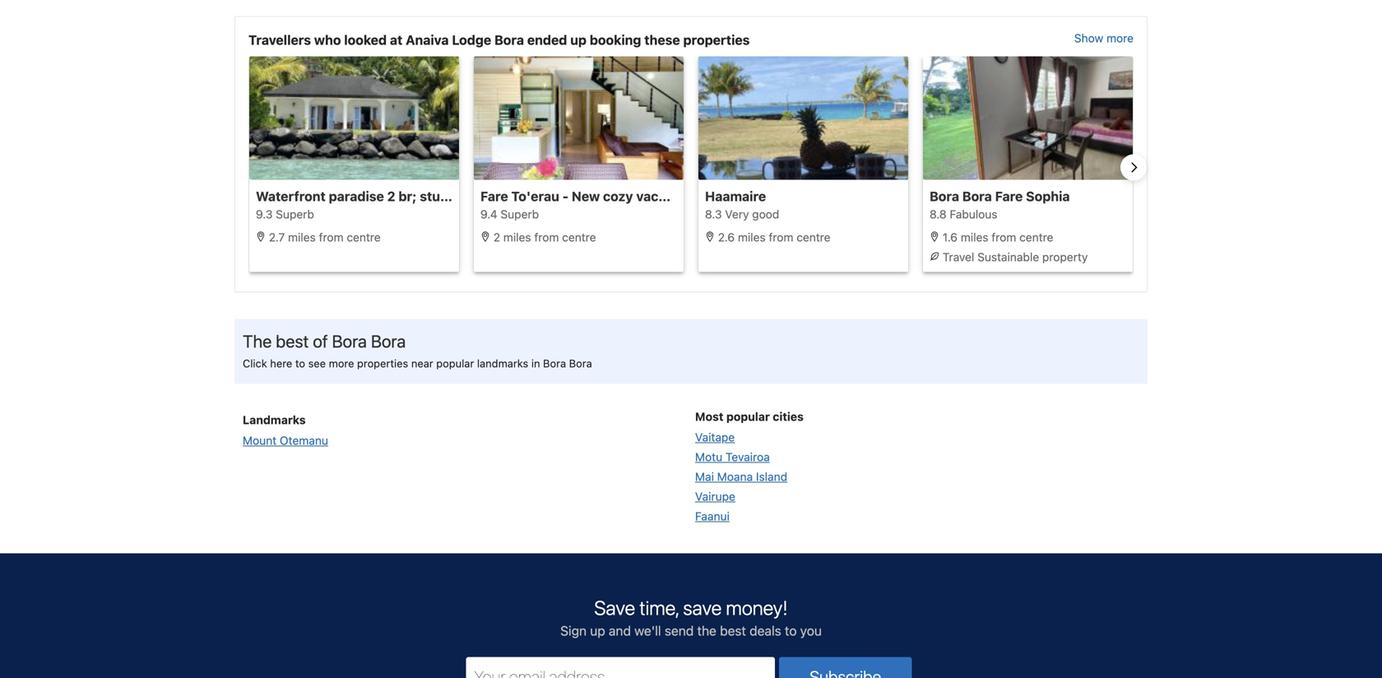 Task type: locate. For each thing, give the bounding box(es) containing it.
0 vertical spatial popular
[[437, 357, 474, 369]]

fare left sophia
[[996, 188, 1024, 204]]

best up "here"
[[276, 331, 309, 351]]

from for to'erau
[[535, 230, 559, 244]]

1 horizontal spatial to
[[785, 623, 797, 639]]

from for 8.3 very
[[769, 230, 794, 244]]

1 vertical spatial popular
[[727, 410, 770, 423]]

2 miles from the left
[[504, 230, 531, 244]]

miles right 2.6
[[738, 230, 766, 244]]

popular right most at the bottom of the page
[[727, 410, 770, 423]]

to
[[295, 357, 305, 369], [785, 623, 797, 639]]

2 down 9.4 superb
[[494, 230, 501, 244]]

1 vertical spatial up
[[590, 623, 606, 639]]

1 horizontal spatial 2
[[494, 230, 501, 244]]

0 vertical spatial 2
[[387, 188, 396, 204]]

vaitape
[[696, 430, 735, 444]]

vaitape link
[[696, 430, 735, 444]]

bora bora fare sophia 8.8 fabulous
[[930, 188, 1071, 221]]

2.7 miles from centre
[[266, 230, 381, 244]]

vacation
[[637, 188, 691, 204]]

more right see
[[329, 357, 354, 369]]

3 from from the left
[[769, 230, 794, 244]]

miles down 9.4 superb
[[504, 230, 531, 244]]

see
[[308, 357, 326, 369]]

2 miles from centre
[[491, 230, 596, 244]]

bora
[[495, 32, 524, 48], [752, 188, 782, 204], [785, 188, 814, 204], [930, 188, 960, 204], [963, 188, 993, 204], [332, 331, 367, 351], [371, 331, 406, 351], [543, 357, 566, 369], [569, 357, 592, 369]]

1 fare from the left
[[481, 188, 509, 204]]

save time, save money! sign up and we'll send the best deals to you
[[561, 596, 822, 639]]

anaiva
[[406, 32, 449, 48]]

landmarks
[[477, 357, 529, 369]]

from down paradise
[[319, 230, 344, 244]]

miles
[[288, 230, 316, 244], [504, 230, 531, 244], [738, 230, 766, 244], [961, 230, 989, 244]]

fare
[[481, 188, 509, 204], [996, 188, 1024, 204]]

tevairoa
[[726, 450, 770, 464]]

1 horizontal spatial up
[[590, 623, 606, 639]]

more
[[1107, 31, 1134, 45], [329, 357, 354, 369]]

popular inside the best of bora bora click here to see more properties near popular landmarks in bora bora
[[437, 357, 474, 369]]

of
[[313, 331, 328, 351]]

miles right 2.7
[[288, 230, 316, 244]]

in
[[532, 357, 540, 369]]

from for paradise
[[319, 230, 344, 244]]

looked
[[344, 32, 387, 48]]

show
[[1075, 31, 1104, 45]]

the
[[243, 331, 272, 351]]

0 horizontal spatial best
[[276, 331, 309, 351]]

0 vertical spatial best
[[276, 331, 309, 351]]

centre for good
[[797, 230, 831, 244]]

main content
[[235, 0, 1148, 16]]

1 vertical spatial to
[[785, 623, 797, 639]]

3 miles from the left
[[738, 230, 766, 244]]

1 horizontal spatial best
[[720, 623, 747, 639]]

miles right "1.6"
[[961, 230, 989, 244]]

click
[[243, 357, 267, 369]]

1 horizontal spatial more
[[1107, 31, 1134, 45]]

popular inside most popular cities vaitape motu tevairoa mai moana island vairupe faanui
[[727, 410, 770, 423]]

1 vertical spatial properties
[[357, 357, 409, 369]]

2.7
[[269, 230, 285, 244]]

home
[[694, 188, 730, 204]]

best
[[276, 331, 309, 351], [720, 623, 747, 639]]

8.8 fabulous
[[930, 207, 998, 221]]

motu
[[696, 450, 723, 464]]

up
[[571, 32, 587, 48], [590, 623, 606, 639]]

travellers who looked at anaiva lodge bora ended up booking these properties
[[249, 32, 750, 48]]

miles for paradise
[[288, 230, 316, 244]]

from
[[319, 230, 344, 244], [535, 230, 559, 244], [769, 230, 794, 244], [992, 230, 1017, 244]]

from down 'good' on the right top of page
[[769, 230, 794, 244]]

8.3 very
[[705, 207, 749, 221]]

1 miles from the left
[[288, 230, 316, 244]]

0 vertical spatial more
[[1107, 31, 1134, 45]]

1 from from the left
[[319, 230, 344, 244]]

9.4 superb
[[481, 207, 539, 221]]

0 horizontal spatial properties
[[357, 357, 409, 369]]

haamaire 8.3 very good
[[705, 188, 780, 221]]

on
[[733, 188, 749, 204]]

more inside the best of bora bora click here to see more properties near popular landmarks in bora bora
[[329, 357, 354, 369]]

1 centre from the left
[[347, 230, 381, 244]]

show more
[[1075, 31, 1134, 45]]

1 vertical spatial 2
[[494, 230, 501, 244]]

vairupe link
[[696, 490, 736, 503]]

Your email address email field
[[466, 657, 775, 678]]

centre
[[347, 230, 381, 244], [562, 230, 596, 244], [797, 230, 831, 244], [1020, 230, 1054, 244]]

up left and
[[590, 623, 606, 639]]

2 left br;
[[387, 188, 396, 204]]

region
[[235, 56, 1148, 279]]

0 vertical spatial properties
[[684, 32, 750, 48]]

0 horizontal spatial more
[[329, 357, 354, 369]]

2 centre from the left
[[562, 230, 596, 244]]

island
[[756, 470, 788, 483]]

4 miles from the left
[[961, 230, 989, 244]]

1 vertical spatial best
[[720, 623, 747, 639]]

4 from from the left
[[992, 230, 1017, 244]]

1 vertical spatial more
[[329, 357, 354, 369]]

0 horizontal spatial up
[[571, 32, 587, 48]]

popular
[[437, 357, 474, 369], [727, 410, 770, 423]]

more right show
[[1107, 31, 1134, 45]]

properties
[[684, 32, 750, 48], [357, 357, 409, 369]]

1 horizontal spatial popular
[[727, 410, 770, 423]]

to left see
[[295, 357, 305, 369]]

here
[[270, 357, 292, 369]]

moana
[[718, 470, 753, 483]]

0 vertical spatial to
[[295, 357, 305, 369]]

0 horizontal spatial popular
[[437, 357, 474, 369]]

4 centre from the left
[[1020, 230, 1054, 244]]

deals
[[750, 623, 782, 639]]

otemanu
[[280, 434, 328, 447]]

-
[[563, 188, 569, 204]]

0 horizontal spatial to
[[295, 357, 305, 369]]

faanui link
[[696, 509, 730, 523]]

properties left the near
[[357, 357, 409, 369]]

2 fare from the left
[[996, 188, 1024, 204]]

fare up 9.4 superb
[[481, 188, 509, 204]]

from down to'erau
[[535, 230, 559, 244]]

2 inside waterfront paradise 2 br; stunning sunsets 9.3 superb
[[387, 188, 396, 204]]

0 horizontal spatial 2
[[387, 188, 396, 204]]

0 horizontal spatial fare
[[481, 188, 509, 204]]

up right ended
[[571, 32, 587, 48]]

sophia
[[1027, 188, 1071, 204]]

the best of bora bora region
[[243, 384, 1148, 526]]

mount otemanu link
[[243, 434, 328, 447]]

cozy
[[603, 188, 633, 204]]

properties right these
[[684, 32, 750, 48]]

2
[[387, 188, 396, 204], [494, 230, 501, 244]]

1 horizontal spatial fare
[[996, 188, 1024, 204]]

new
[[572, 188, 600, 204]]

2 from from the left
[[535, 230, 559, 244]]

fare inside "fare to'erau - new cozy vacation home on bora bora 9.4 superb"
[[481, 188, 509, 204]]

good
[[753, 207, 780, 221]]

popular right the near
[[437, 357, 474, 369]]

3 centre from the left
[[797, 230, 831, 244]]

miles for to'erau
[[504, 230, 531, 244]]

from up sustainable
[[992, 230, 1017, 244]]

to left the you
[[785, 623, 797, 639]]

best right the
[[720, 623, 747, 639]]



Task type: describe. For each thing, give the bounding box(es) containing it.
sign
[[561, 623, 587, 639]]

stunning
[[420, 188, 476, 204]]

landmarks
[[243, 413, 306, 427]]

these
[[645, 32, 681, 48]]

travellers
[[249, 32, 311, 48]]

faanui
[[696, 509, 730, 523]]

landmarks mount otemanu
[[243, 413, 328, 447]]

fare to'erau - new cozy vacation home on bora bora 9.4 superb
[[481, 188, 814, 221]]

money!
[[726, 596, 788, 619]]

send
[[665, 623, 694, 639]]

region containing waterfront paradise 2 br; stunning sunsets
[[235, 56, 1148, 279]]

show more link
[[1075, 30, 1134, 50]]

mai
[[696, 470, 714, 483]]

lodge
[[452, 32, 492, 48]]

to'erau
[[512, 188, 560, 204]]

to inside save time, save money! sign up and we'll send the best deals to you
[[785, 623, 797, 639]]

up inside save time, save money! sign up and we'll send the best deals to you
[[590, 623, 606, 639]]

best inside save time, save money! sign up and we'll send the best deals to you
[[720, 623, 747, 639]]

best inside the best of bora bora click here to see more properties near popular landmarks in bora bora
[[276, 331, 309, 351]]

you
[[801, 623, 822, 639]]

paradise
[[329, 188, 384, 204]]

waterfront
[[256, 188, 326, 204]]

who
[[314, 32, 341, 48]]

br;
[[399, 188, 417, 204]]

fare inside bora bora fare sophia 8.8 fabulous
[[996, 188, 1024, 204]]

booking
[[590, 32, 642, 48]]

centre for 2
[[347, 230, 381, 244]]

2.6
[[718, 230, 735, 244]]

sunsets
[[479, 188, 530, 204]]

1 horizontal spatial properties
[[684, 32, 750, 48]]

1.6
[[943, 230, 958, 244]]

to inside the best of bora bora click here to see more properties near popular landmarks in bora bora
[[295, 357, 305, 369]]

most popular cities vaitape motu tevairoa mai moana island vairupe faanui
[[696, 410, 804, 523]]

centre for -
[[562, 230, 596, 244]]

near
[[411, 357, 434, 369]]

the best of bora bora click here to see more properties near popular landmarks in bora bora
[[243, 331, 592, 369]]

at
[[390, 32, 403, 48]]

travel
[[943, 250, 975, 264]]

mai moana island link
[[696, 470, 788, 483]]

1.6 miles from centre
[[940, 230, 1054, 244]]

time,
[[640, 596, 679, 619]]

most
[[696, 410, 724, 423]]

and
[[609, 623, 631, 639]]

the
[[698, 623, 717, 639]]

ended
[[528, 32, 568, 48]]

miles for 8.3 very
[[738, 230, 766, 244]]

waterfront paradise 2 br; stunning sunsets 9.3 superb
[[256, 188, 530, 221]]

sustainable
[[978, 250, 1040, 264]]

we'll
[[635, 623, 662, 639]]

vairupe
[[696, 490, 736, 503]]

0 vertical spatial up
[[571, 32, 587, 48]]

cities
[[773, 410, 804, 423]]

save
[[595, 596, 636, 619]]

mount
[[243, 434, 277, 447]]

haamaire
[[705, 188, 767, 204]]

motu tevairoa link
[[696, 450, 770, 464]]

save
[[683, 596, 722, 619]]

travel sustainable property
[[940, 250, 1089, 264]]

2.6 miles from centre
[[715, 230, 831, 244]]

properties inside the best of bora bora click here to see more properties near popular landmarks in bora bora
[[357, 357, 409, 369]]

9.3 superb
[[256, 207, 314, 221]]

property
[[1043, 250, 1089, 264]]



Task type: vqa. For each thing, say whether or not it's contained in the screenshot.
Vacation Homes
no



